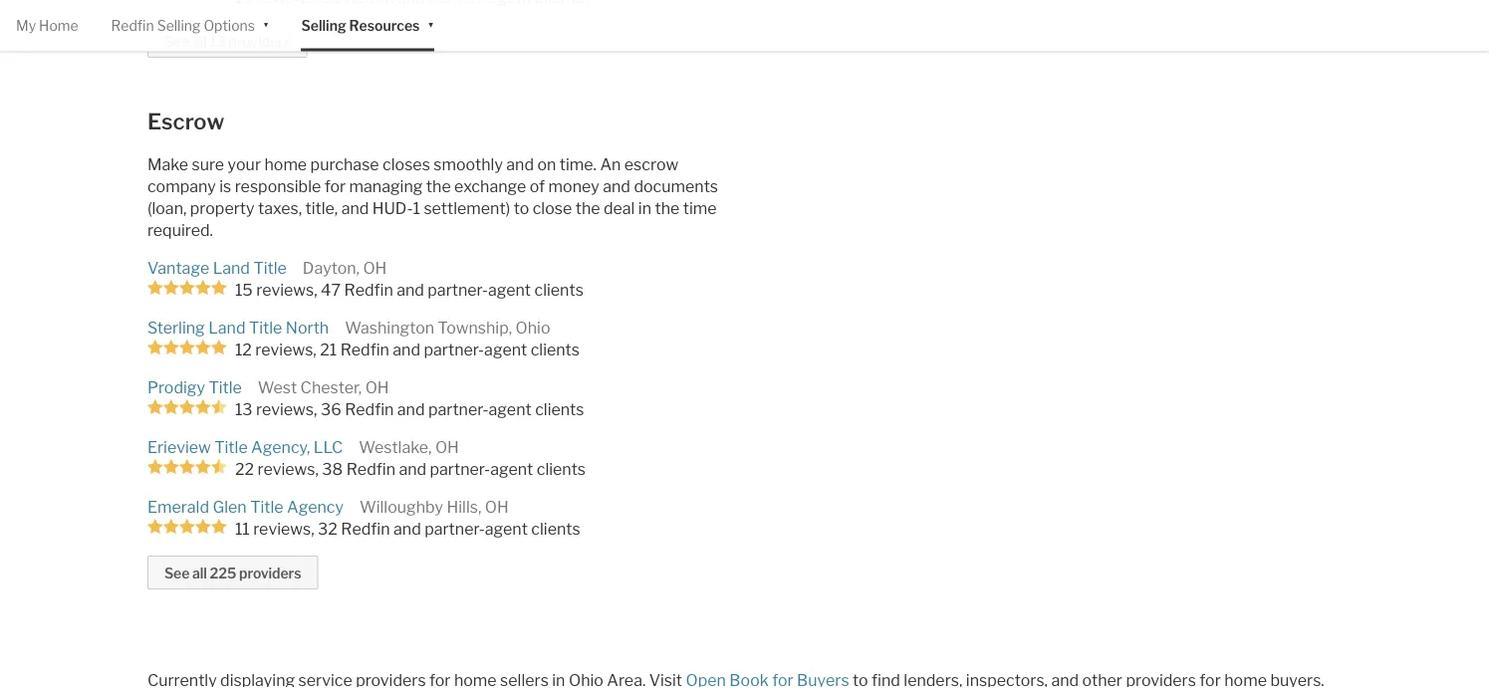 Task type: describe. For each thing, give the bounding box(es) containing it.
title,
[[305, 198, 338, 218]]

an
[[600, 154, 621, 174]]

partner- for west chester, oh
[[428, 399, 489, 419]]

partner- for washington township, ohio
[[424, 340, 484, 359]]

township,
[[438, 318, 512, 337]]

is
[[219, 176, 231, 196]]

38
[[322, 459, 343, 479]]

12 reviews , 21 redfin and partner-agent clients
[[235, 340, 580, 359]]

providers for see all 225 providers
[[239, 565, 301, 582]]

agent for 22 reviews , 38 redfin and partner-agent clients
[[490, 459, 533, 479]]

home
[[39, 17, 78, 34]]

agency,
[[251, 437, 310, 457]]

21
[[320, 340, 337, 359]]

1 horizontal spatial the
[[575, 198, 600, 218]]

redfin for erieview title agency, llc
[[346, 459, 395, 479]]

llc
[[314, 437, 343, 457]]

prodigy title link
[[147, 378, 242, 397]]

smoothly
[[434, 154, 503, 174]]

westlake,
[[359, 437, 432, 457]]

documents
[[634, 176, 718, 196]]

see all 225 providers
[[164, 565, 301, 582]]

emerald glen title agency link
[[147, 497, 344, 516]]

emerald
[[147, 497, 209, 516]]

escrow
[[624, 154, 679, 174]]

my home
[[16, 17, 78, 34]]

my home link
[[16, 0, 78, 51]]

1
[[413, 198, 420, 218]]

prodigy title
[[147, 378, 242, 397]]

22
[[235, 459, 254, 479]]

for
[[324, 176, 346, 196]]

and down westlake, oh
[[399, 459, 426, 479]]

and up washington
[[397, 280, 424, 299]]

company
[[147, 176, 216, 196]]

prodigy
[[147, 378, 205, 397]]

1 vertical spatial 13
[[235, 399, 253, 419]]

selling inside redfin selling options ▾
[[157, 17, 201, 34]]

of
[[530, 176, 545, 196]]

time
[[683, 198, 717, 218]]

erieview title agency, llc
[[147, 437, 343, 457]]

vantage
[[147, 258, 209, 277]]

and left on
[[506, 154, 534, 174]]

title for 11
[[250, 497, 284, 516]]

in
[[638, 198, 652, 218]]

sure
[[192, 154, 224, 174]]

home
[[264, 154, 307, 174]]

rating 4.7 out of 5 element for prodigy
[[147, 399, 227, 417]]

make sure your home purchase closes smoothly and on time. an escrow company is responsible for managing the exchange of money and documents (loan, property taxes, title, and hud-1 settlement) to close the deal in the time required.
[[147, 154, 718, 240]]

west
[[258, 378, 297, 397]]

my
[[16, 17, 36, 34]]

clients for 32 redfin and partner-agent clients
[[531, 519, 580, 538]]

property
[[190, 198, 255, 218]]

chester,
[[300, 378, 362, 397]]

close
[[533, 198, 572, 218]]

redfin for sterling land title north
[[340, 340, 389, 359]]

washington township, ohio
[[345, 318, 550, 337]]

title down 12
[[209, 378, 242, 397]]

taxes,
[[258, 198, 302, 218]]

▾ inside "selling resources ▾"
[[428, 15, 434, 32]]

selling resources link
[[301, 0, 420, 51]]

(loan,
[[147, 198, 187, 218]]

to
[[514, 198, 529, 218]]

selling resources ▾
[[301, 15, 434, 34]]

vantage land title link
[[147, 258, 287, 277]]

, for 11 reviews
[[311, 519, 314, 538]]

agency
[[287, 497, 344, 516]]

15
[[235, 280, 253, 299]]

13 reviews , 36 redfin and partner-agent clients
[[235, 399, 584, 419]]

redfin selling options link
[[111, 0, 255, 51]]

see all 13 providers
[[164, 33, 291, 50]]

willoughby hills, oh
[[360, 497, 509, 516]]

reviews for 12 reviews
[[255, 340, 313, 359]]

options
[[204, 17, 255, 34]]

selling inside "selling resources ▾"
[[301, 17, 346, 34]]

oh up 13 reviews , 36 redfin and partner-agent clients
[[365, 378, 389, 397]]

32
[[318, 519, 338, 538]]

closes
[[383, 154, 430, 174]]

hud-
[[372, 198, 413, 218]]

sterling
[[147, 318, 205, 337]]

agent for 15 reviews , 47 redfin and partner-agent clients
[[488, 280, 531, 299]]

▾ inside redfin selling options ▾
[[263, 15, 269, 32]]

sterling land title north
[[147, 318, 329, 337]]

managing
[[349, 176, 423, 196]]

willoughby
[[360, 497, 443, 516]]

11
[[235, 519, 250, 538]]

and up deal
[[603, 176, 631, 196]]

redfin selling options ▾
[[111, 15, 269, 34]]

settlement)
[[424, 198, 510, 218]]

land for 12 reviews , 21 redfin and partner-agent clients
[[208, 318, 246, 337]]

see for see all 225 providers
[[164, 565, 190, 582]]

redfin inside redfin selling options ▾
[[111, 17, 154, 34]]



Task type: vqa. For each thing, say whether or not it's contained in the screenshot.
BROKERAGE STATS CHART image
no



Task type: locate. For each thing, give the bounding box(es) containing it.
redfin for prodigy title
[[345, 399, 394, 419]]

, left 38
[[315, 459, 319, 479]]

responsible
[[235, 176, 321, 196]]

2 all from the top
[[192, 565, 207, 582]]

land up 12
[[208, 318, 246, 337]]

providers for see all 13 providers
[[228, 33, 291, 50]]

title up 22
[[214, 437, 248, 457]]

required.
[[147, 220, 213, 240]]

reviews for 15 reviews
[[256, 280, 314, 299]]

north
[[286, 318, 329, 337]]

agent
[[488, 280, 531, 299], [484, 340, 527, 359], [489, 399, 532, 419], [490, 459, 533, 479], [485, 519, 528, 538]]

westlake, oh
[[359, 437, 459, 457]]

the down the 'money'
[[575, 198, 600, 218]]

see for see all 13 providers
[[164, 33, 190, 50]]

rating 4.9 out of 5 element down "vantage"
[[147, 279, 227, 298]]

agent for 13 reviews , 36 redfin and partner-agent clients
[[489, 399, 532, 419]]

dayton, oh
[[303, 258, 387, 277]]

washington
[[345, 318, 434, 337]]

partner- for willoughby hills, oh
[[425, 519, 485, 538]]

dayton,
[[303, 258, 360, 277]]

clients for 36 redfin and partner-agent clients
[[535, 399, 584, 419]]

rating 4.9 out of 5 element for vantage
[[147, 279, 227, 298]]

sterling land title north link
[[147, 318, 329, 337]]

, left 47
[[314, 280, 317, 299]]

erieview title agency, llc link
[[147, 437, 343, 457]]

0 vertical spatial 13
[[210, 33, 226, 50]]

, left 32
[[311, 519, 314, 538]]

rating 4.9 out of 5 element for sterling
[[147, 339, 227, 358]]

1 vertical spatial land
[[208, 318, 246, 337]]

2 see from the top
[[164, 565, 190, 582]]

redfin down washington
[[340, 340, 389, 359]]

partner- for dayton, oh
[[428, 280, 488, 299]]

deal
[[604, 198, 635, 218]]

reviews
[[256, 280, 314, 299], [255, 340, 313, 359], [256, 399, 314, 419], [257, 459, 315, 479], [253, 519, 311, 538]]

1 horizontal spatial ▾
[[428, 15, 434, 32]]

land for 15 reviews , 47 redfin and partner-agent clients
[[213, 258, 250, 277]]

1 horizontal spatial 13
[[235, 399, 253, 419]]

1 rating 4.7 out of 5 element from the top
[[147, 399, 227, 417]]

1 vertical spatial providers
[[239, 565, 301, 582]]

0 vertical spatial land
[[213, 258, 250, 277]]

15 reviews , 47 redfin and partner-agent clients
[[235, 280, 584, 299]]

west chester, oh
[[258, 378, 389, 397]]

2 horizontal spatial the
[[655, 198, 680, 218]]

47
[[321, 280, 341, 299]]

2 ▾ from the left
[[428, 15, 434, 32]]

title for 15
[[253, 258, 287, 277]]

resources
[[349, 17, 420, 34]]

1 selling from the left
[[157, 17, 201, 34]]

erieview
[[147, 437, 211, 457]]

on
[[537, 154, 556, 174]]

partner- for westlake, oh
[[430, 459, 490, 479]]

land
[[213, 258, 250, 277], [208, 318, 246, 337]]

1 rating 4.9 out of 5 element from the top
[[147, 279, 227, 298]]

reviews for 13 reviews
[[256, 399, 314, 419]]

redfin right 36
[[345, 399, 394, 419]]

your
[[228, 154, 261, 174]]

, left 21
[[313, 340, 317, 359]]

0 vertical spatial rating 4.9 out of 5 element
[[147, 279, 227, 298]]

1 all from the top
[[192, 33, 207, 50]]

money
[[548, 176, 599, 196]]

oh
[[363, 258, 387, 277], [365, 378, 389, 397], [435, 437, 459, 457], [485, 497, 509, 516]]

redfin for vantage land title
[[344, 280, 393, 299]]

,
[[314, 280, 317, 299], [313, 340, 317, 359], [314, 399, 317, 419], [315, 459, 319, 479], [311, 519, 314, 538]]

, for 13 reviews
[[314, 399, 317, 419]]

the up settlement)
[[426, 176, 451, 196]]

0 vertical spatial providers
[[228, 33, 291, 50]]

and down willoughby
[[393, 519, 421, 538]]

1 vertical spatial rating 4.7 out of 5 element
[[147, 459, 227, 477]]

12
[[235, 340, 252, 359]]

redfin for emerald glen title agency
[[341, 519, 390, 538]]

see left 225
[[164, 565, 190, 582]]

2 rating 4.9 out of 5 element from the top
[[147, 339, 227, 358]]

see left options
[[164, 33, 190, 50]]

redfin down the dayton, oh
[[344, 280, 393, 299]]

and
[[506, 154, 534, 174], [603, 176, 631, 196], [341, 198, 369, 218], [397, 280, 424, 299], [393, 340, 420, 359], [397, 399, 425, 419], [399, 459, 426, 479], [393, 519, 421, 538]]

all for 13
[[192, 33, 207, 50]]

13 up escrow
[[210, 33, 226, 50]]

, for 22 reviews
[[315, 459, 319, 479]]

title for 12
[[249, 318, 282, 337]]

225
[[210, 565, 236, 582]]

reviews down west
[[256, 399, 314, 419]]

1 ▾ from the left
[[263, 15, 269, 32]]

0 vertical spatial see
[[164, 33, 190, 50]]

clients for 38 redfin and partner-agent clients
[[537, 459, 586, 479]]

0 horizontal spatial 13
[[210, 33, 226, 50]]

reviews down north
[[255, 340, 313, 359]]

0 horizontal spatial selling
[[157, 17, 201, 34]]

22 reviews , 38 redfin and partner-agent clients
[[235, 459, 586, 479]]

, for 12 reviews
[[313, 340, 317, 359]]

partner- up westlake, oh
[[428, 399, 489, 419]]

reviews right 15
[[256, 280, 314, 299]]

glen
[[213, 497, 247, 516]]

0 vertical spatial all
[[192, 33, 207, 50]]

rating 4.7 out of 5 element down erieview
[[147, 459, 227, 477]]

agent for 11 reviews , 32 redfin and partner-agent clients
[[485, 519, 528, 538]]

2 rating 4.7 out of 5 element from the top
[[147, 459, 227, 477]]

0 horizontal spatial the
[[426, 176, 451, 196]]

and up westlake, oh
[[397, 399, 425, 419]]

title
[[253, 258, 287, 277], [249, 318, 282, 337], [209, 378, 242, 397], [214, 437, 248, 457], [250, 497, 284, 516]]

reviews for 22 reviews
[[257, 459, 315, 479]]

1 horizontal spatial selling
[[301, 17, 346, 34]]

1 vertical spatial rating 4.9 out of 5 element
[[147, 339, 227, 358]]

rating 4.8 out of 5 element
[[147, 518, 227, 537]]

rating 4.7 out of 5 element
[[147, 399, 227, 417], [147, 459, 227, 477]]

rating 4.9 out of 5 element down sterling
[[147, 339, 227, 358]]

clients for 47 redfin and partner-agent clients
[[534, 280, 584, 299]]

providers
[[228, 33, 291, 50], [239, 565, 301, 582]]

vantage land title
[[147, 258, 287, 277]]

rating 4.9 out of 5 element
[[147, 279, 227, 298], [147, 339, 227, 358]]

land up 15
[[213, 258, 250, 277]]

agent for 12 reviews , 21 redfin and partner-agent clients
[[484, 340, 527, 359]]

oh up 22 reviews , 38 redfin and partner-agent clients
[[435, 437, 459, 457]]

ohio
[[516, 318, 550, 337]]

clients for 21 redfin and partner-agent clients
[[531, 340, 580, 359]]

see
[[164, 33, 190, 50], [164, 565, 190, 582]]

partner-
[[428, 280, 488, 299], [424, 340, 484, 359], [428, 399, 489, 419], [430, 459, 490, 479], [425, 519, 485, 538]]

make
[[147, 154, 188, 174]]

redfin right 32
[[341, 519, 390, 538]]

time.
[[560, 154, 597, 174]]

11 reviews , 32 redfin and partner-agent clients
[[235, 519, 580, 538]]

2 selling from the left
[[301, 17, 346, 34]]

1 vertical spatial see
[[164, 565, 190, 582]]

13
[[210, 33, 226, 50], [235, 399, 253, 419]]

redfin right home
[[111, 17, 154, 34]]

, for 15 reviews
[[314, 280, 317, 299]]

emerald glen title agency
[[147, 497, 344, 516]]

▾ right options
[[263, 15, 269, 32]]

and down washington
[[393, 340, 420, 359]]

escrow
[[147, 108, 225, 135]]

and down for
[[341, 198, 369, 218]]

title down "taxes,"
[[253, 258, 287, 277]]

redfin down the westlake,
[[346, 459, 395, 479]]

exchange
[[454, 176, 526, 196]]

13 up 'erieview title agency, llc'
[[235, 399, 253, 419]]

▾ right resources
[[428, 15, 434, 32]]

selling left options
[[157, 17, 201, 34]]

, left 36
[[314, 399, 317, 419]]

reviews down agency,
[[257, 459, 315, 479]]

partner- down hills,
[[425, 519, 485, 538]]

title up 12
[[249, 318, 282, 337]]

0 vertical spatial rating 4.7 out of 5 element
[[147, 399, 227, 417]]

hills,
[[447, 497, 481, 516]]

selling left resources
[[301, 17, 346, 34]]

1 vertical spatial all
[[192, 565, 207, 582]]

oh right hills,
[[485, 497, 509, 516]]

all for 225
[[192, 565, 207, 582]]

purchase
[[310, 154, 379, 174]]

the right in
[[655, 198, 680, 218]]

reviews for 11 reviews
[[253, 519, 311, 538]]

selling
[[157, 17, 201, 34], [301, 17, 346, 34]]

rating 4.7 out of 5 element for erieview
[[147, 459, 227, 477]]

rating 4.7 out of 5 element down 'prodigy title' link
[[147, 399, 227, 417]]

36
[[321, 399, 341, 419]]

all left 225
[[192, 565, 207, 582]]

title right glen on the left
[[250, 497, 284, 516]]

1 see from the top
[[164, 33, 190, 50]]

reviews right 11
[[253, 519, 311, 538]]

partner- up washington township, ohio
[[428, 280, 488, 299]]

oh up 15 reviews , 47 redfin and partner-agent clients on the top left of the page
[[363, 258, 387, 277]]

0 horizontal spatial ▾
[[263, 15, 269, 32]]

partner- up hills,
[[430, 459, 490, 479]]

all up escrow
[[192, 33, 207, 50]]

partner- down washington township, ohio
[[424, 340, 484, 359]]

all
[[192, 33, 207, 50], [192, 565, 207, 582]]



